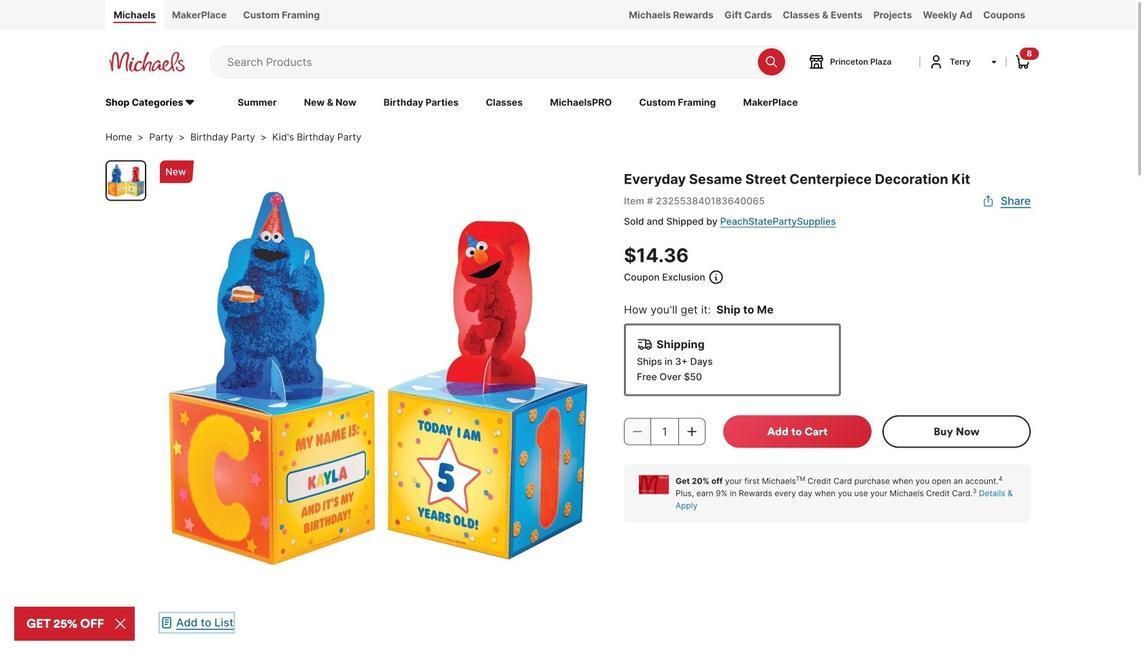 Task type: vqa. For each thing, say whether or not it's contained in the screenshot.
Delivery associated with Heart Shaped Non-Stick Cake Pan by Celebrate It™
no



Task type: describe. For each thing, give the bounding box(es) containing it.
Search Input field
[[227, 46, 751, 77]]

0 horizontal spatial everyday sesame street centerpiece decoration kit image
[[107, 162, 145, 200]]

1 horizontal spatial tabler image
[[708, 269, 725, 286]]

Number Stepper text field
[[652, 418, 678, 446]]



Task type: locate. For each thing, give the bounding box(es) containing it.
2 vertical spatial tabler image
[[160, 616, 174, 630]]

everyday sesame street centerpiece decoration kit image
[[160, 160, 597, 597], [107, 162, 145, 200]]

plcc card logo image
[[639, 476, 669, 495]]

0 vertical spatial tabler image
[[982, 194, 996, 208]]

tabler image
[[982, 194, 996, 208], [708, 269, 725, 286], [160, 616, 174, 630]]

search button image
[[765, 55, 779, 69]]

0 horizontal spatial tabler image
[[160, 616, 174, 630]]

1 horizontal spatial everyday sesame street centerpiece decoration kit image
[[160, 160, 597, 597]]

2 horizontal spatial tabler image
[[982, 194, 996, 208]]

button to increment counter for number stepper image
[[685, 425, 699, 439]]

1 vertical spatial tabler image
[[708, 269, 725, 286]]



